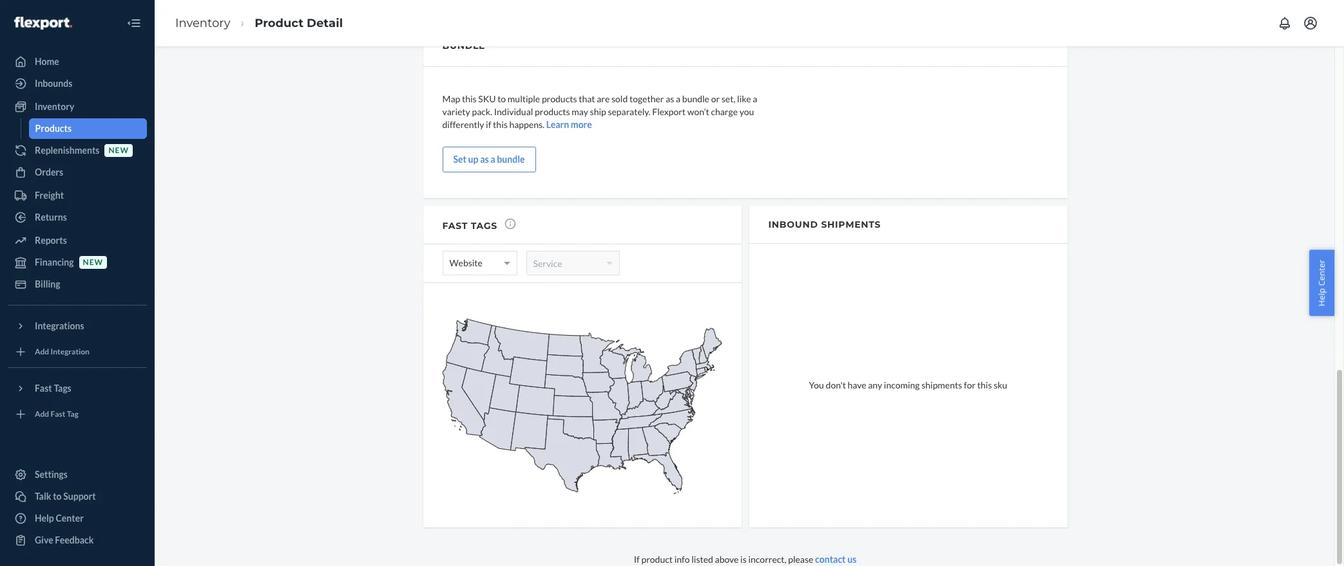 Task type: locate. For each thing, give the bounding box(es) containing it.
add fast tag
[[35, 410, 79, 420]]

map this sku to multiple products that are sold together as a bundle or set, like a variety pack. individual products may ship separately. flexport won't charge you differently if this happens.
[[442, 93, 757, 130]]

settings
[[35, 470, 68, 481]]

0 horizontal spatial bundle
[[497, 154, 525, 165]]

learn more button
[[546, 118, 592, 131]]

fast left tag
[[51, 410, 65, 420]]

1 vertical spatial add
[[35, 410, 49, 420]]

incorrect,
[[748, 555, 786, 566]]

bundle inside map this sku to multiple products that are sold together as a bundle or set, like a variety pack. individual products may ship separately. flexport won't charge you differently if this happens.
[[682, 93, 709, 104]]

please
[[788, 555, 813, 566]]

add inside add integration 'link'
[[35, 348, 49, 357]]

add fast tag link
[[8, 405, 147, 425]]

product detail link
[[255, 16, 343, 30]]

0 vertical spatial center
[[1316, 260, 1328, 286]]

0 horizontal spatial tags
[[54, 383, 71, 394]]

any
[[868, 380, 882, 391]]

reports link
[[8, 231, 147, 251]]

new down products link
[[109, 146, 129, 156]]

a inside button
[[491, 154, 495, 165]]

0 horizontal spatial center
[[56, 514, 84, 524]]

don't
[[826, 380, 846, 391]]

add left 'integration'
[[35, 348, 49, 357]]

this left 'sku'
[[462, 93, 477, 104]]

1 horizontal spatial help
[[1316, 289, 1328, 307]]

bundle
[[682, 93, 709, 104], [497, 154, 525, 165]]

1 horizontal spatial center
[[1316, 260, 1328, 286]]

products up may
[[542, 93, 577, 104]]

2 horizontal spatial this
[[977, 380, 992, 391]]

add integration link
[[8, 342, 147, 363]]

1 horizontal spatial tags
[[471, 221, 497, 232]]

fast tags button
[[8, 379, 147, 399]]

2 vertical spatial fast
[[51, 410, 65, 420]]

above
[[715, 555, 739, 566]]

close navigation image
[[126, 15, 142, 31]]

0 horizontal spatial help center
[[35, 514, 84, 524]]

0 vertical spatial help
[[1316, 289, 1328, 307]]

1 vertical spatial products
[[535, 106, 570, 117]]

shipments
[[821, 219, 881, 231]]

website option
[[449, 253, 483, 275]]

you don't have any incoming shipments for this sku
[[809, 380, 1007, 391]]

0 vertical spatial products
[[542, 93, 577, 104]]

1 horizontal spatial new
[[109, 146, 129, 156]]

0 horizontal spatial help
[[35, 514, 54, 524]]

help inside the help center link
[[35, 514, 54, 524]]

give
[[35, 535, 53, 546]]

incoming
[[884, 380, 920, 391]]

1 add from the top
[[35, 348, 49, 357]]

set up as a bundle
[[453, 154, 525, 165]]

open account menu image
[[1303, 15, 1318, 31]]

1 vertical spatial fast tags
[[35, 383, 71, 394]]

1 horizontal spatial a
[[676, 93, 680, 104]]

0 vertical spatial inventory link
[[175, 16, 230, 30]]

center inside button
[[1316, 260, 1328, 286]]

bundle up the won't
[[682, 93, 709, 104]]

home link
[[8, 52, 147, 72]]

1 vertical spatial inventory
[[35, 101, 74, 112]]

new
[[109, 146, 129, 156], [83, 258, 103, 268]]

as up flexport
[[666, 93, 674, 104]]

1 horizontal spatial as
[[666, 93, 674, 104]]

this right for
[[977, 380, 992, 391]]

give feedback
[[35, 535, 94, 546]]

1 vertical spatial this
[[493, 119, 508, 130]]

fast tags inside fast tags dropdown button
[[35, 383, 71, 394]]

map
[[442, 93, 460, 104]]

0 vertical spatial this
[[462, 93, 477, 104]]

freight
[[35, 190, 64, 201]]

fast tags
[[442, 221, 497, 232], [35, 383, 71, 394]]

help center inside button
[[1316, 260, 1328, 307]]

1 vertical spatial tags
[[54, 383, 71, 394]]

0 horizontal spatial a
[[491, 154, 495, 165]]

that
[[579, 93, 595, 104]]

0 horizontal spatial this
[[462, 93, 477, 104]]

help center button
[[1310, 250, 1334, 317]]

fast
[[442, 221, 468, 232], [35, 383, 52, 394], [51, 410, 65, 420]]

0 horizontal spatial inventory link
[[8, 97, 147, 117]]

1 horizontal spatial fast tags
[[442, 221, 497, 232]]

add inside add fast tag link
[[35, 410, 49, 420]]

to right 'sku'
[[498, 93, 506, 104]]

if product info listed above is incorrect, please contact us
[[634, 555, 856, 566]]

products up learn
[[535, 106, 570, 117]]

this
[[462, 93, 477, 104], [493, 119, 508, 130], [977, 380, 992, 391]]

fast up add fast tag
[[35, 383, 52, 394]]

product
[[641, 555, 673, 566]]

0 vertical spatial fast tags
[[442, 221, 497, 232]]

fast tags up add fast tag
[[35, 383, 71, 394]]

0 vertical spatial fast
[[442, 221, 468, 232]]

a right like on the top right
[[753, 93, 757, 104]]

0 vertical spatial add
[[35, 348, 49, 357]]

bundle right 'up'
[[497, 154, 525, 165]]

this right if
[[493, 119, 508, 130]]

center
[[1316, 260, 1328, 286], [56, 514, 84, 524]]

1 vertical spatial bundle
[[497, 154, 525, 165]]

flexport logo image
[[14, 17, 72, 29]]

variety
[[442, 106, 470, 117]]

website
[[449, 258, 483, 269]]

products link
[[29, 119, 147, 139]]

2 horizontal spatial a
[[753, 93, 757, 104]]

1 vertical spatial help
[[35, 514, 54, 524]]

if
[[486, 119, 491, 130]]

0 vertical spatial as
[[666, 93, 674, 104]]

as inside map this sku to multiple products that are sold together as a bundle or set, like a variety pack. individual products may ship separately. flexport won't charge you differently if this happens.
[[666, 93, 674, 104]]

new for replenishments
[[109, 146, 129, 156]]

help center
[[1316, 260, 1328, 307], [35, 514, 84, 524]]

have
[[848, 380, 866, 391]]

as
[[666, 93, 674, 104], [480, 154, 489, 165]]

1 vertical spatial as
[[480, 154, 489, 165]]

1 horizontal spatial inventory
[[175, 16, 230, 30]]

individual
[[494, 106, 533, 117]]

add
[[35, 348, 49, 357], [35, 410, 49, 420]]

settings link
[[8, 465, 147, 486]]

tags up add fast tag
[[54, 383, 71, 394]]

1 vertical spatial inventory link
[[8, 97, 147, 117]]

2 add from the top
[[35, 410, 49, 420]]

0 vertical spatial help center
[[1316, 260, 1328, 307]]

as right 'up'
[[480, 154, 489, 165]]

up
[[468, 154, 478, 165]]

fast up website
[[442, 221, 468, 232]]

1 vertical spatial fast
[[35, 383, 52, 394]]

a right 'up'
[[491, 154, 495, 165]]

fast tags up website
[[442, 221, 497, 232]]

0 vertical spatial inventory
[[175, 16, 230, 30]]

flexport
[[652, 106, 686, 117]]

1 horizontal spatial this
[[493, 119, 508, 130]]

tags inside dropdown button
[[54, 383, 71, 394]]

1 horizontal spatial to
[[498, 93, 506, 104]]

1 vertical spatial new
[[83, 258, 103, 268]]

new down reports link
[[83, 258, 103, 268]]

0 horizontal spatial to
[[53, 492, 62, 503]]

learn more
[[546, 119, 592, 130]]

support
[[63, 492, 96, 503]]

0 vertical spatial bundle
[[682, 93, 709, 104]]

a
[[676, 93, 680, 104], [753, 93, 757, 104], [491, 154, 495, 165]]

tags
[[471, 221, 497, 232], [54, 383, 71, 394]]

add for add fast tag
[[35, 410, 49, 420]]

1 horizontal spatial bundle
[[682, 93, 709, 104]]

a up flexport
[[676, 93, 680, 104]]

1 vertical spatial help center
[[35, 514, 84, 524]]

add for add integration
[[35, 348, 49, 357]]

if
[[634, 555, 640, 566]]

2 vertical spatial this
[[977, 380, 992, 391]]

add left tag
[[35, 410, 49, 420]]

inbounds
[[35, 78, 72, 89]]

help
[[1316, 289, 1328, 307], [35, 514, 54, 524]]

1 horizontal spatial inventory link
[[175, 16, 230, 30]]

product detail
[[255, 16, 343, 30]]

financing
[[35, 257, 74, 268]]

freight link
[[8, 186, 147, 206]]

inventory link
[[175, 16, 230, 30], [8, 97, 147, 117]]

to inside map this sku to multiple products that are sold together as a bundle or set, like a variety pack. individual products may ship separately. flexport won't charge you differently if this happens.
[[498, 93, 506, 104]]

0 horizontal spatial as
[[480, 154, 489, 165]]

inventory
[[175, 16, 230, 30], [35, 101, 74, 112]]

to right 'talk'
[[53, 492, 62, 503]]

tags up website
[[471, 221, 497, 232]]

0 horizontal spatial inventory
[[35, 101, 74, 112]]

0 vertical spatial new
[[109, 146, 129, 156]]

1 vertical spatial center
[[56, 514, 84, 524]]

0 horizontal spatial fast tags
[[35, 383, 71, 394]]

0 vertical spatial to
[[498, 93, 506, 104]]

may
[[572, 106, 588, 117]]

1 horizontal spatial help center
[[1316, 260, 1328, 307]]

0 horizontal spatial new
[[83, 258, 103, 268]]

reports
[[35, 235, 67, 246]]

integrations
[[35, 321, 84, 332]]



Task type: describe. For each thing, give the bounding box(es) containing it.
detail
[[307, 16, 343, 30]]

for
[[964, 380, 976, 391]]

talk to support link
[[8, 487, 147, 508]]

feedback
[[55, 535, 94, 546]]

0 vertical spatial tags
[[471, 221, 497, 232]]

as inside button
[[480, 154, 489, 165]]

product
[[255, 16, 303, 30]]

or
[[711, 93, 720, 104]]

billing link
[[8, 274, 147, 295]]

you
[[809, 380, 824, 391]]

shipments
[[921, 380, 962, 391]]

inventory inside breadcrumbs navigation
[[175, 16, 230, 30]]

products
[[35, 123, 72, 134]]

charge
[[711, 106, 738, 117]]

service
[[533, 258, 562, 269]]

learn
[[546, 119, 569, 130]]

more
[[571, 119, 592, 130]]

is
[[740, 555, 747, 566]]

inbounds link
[[8, 73, 147, 94]]

open notifications image
[[1277, 15, 1292, 31]]

sold
[[611, 93, 628, 104]]

returns
[[35, 212, 67, 223]]

pack.
[[472, 106, 492, 117]]

tag
[[67, 410, 79, 420]]

contact us link
[[815, 555, 856, 566]]

set up as a bundle button
[[442, 147, 536, 173]]

set,
[[721, 93, 735, 104]]

sku
[[478, 93, 496, 104]]

integrations button
[[8, 316, 147, 337]]

replenishments
[[35, 145, 100, 156]]

contact
[[815, 555, 846, 566]]

returns link
[[8, 207, 147, 228]]

breadcrumbs navigation
[[165, 4, 353, 42]]

help inside the help center button
[[1316, 289, 1328, 307]]

separately.
[[608, 106, 650, 117]]

listed
[[691, 555, 713, 566]]

are
[[597, 93, 610, 104]]

us
[[847, 555, 856, 566]]

info
[[674, 555, 690, 566]]

give feedback button
[[8, 531, 147, 552]]

orders link
[[8, 162, 147, 183]]

1 vertical spatial to
[[53, 492, 62, 503]]

multiple
[[508, 93, 540, 104]]

bundle
[[442, 40, 485, 51]]

integration
[[51, 348, 90, 357]]

you
[[739, 106, 754, 117]]

ship
[[590, 106, 606, 117]]

happens.
[[509, 119, 544, 130]]

add integration
[[35, 348, 90, 357]]

inbound shipments
[[768, 219, 881, 231]]

new for financing
[[83, 258, 103, 268]]

together
[[629, 93, 664, 104]]

talk to support
[[35, 492, 96, 503]]

inbound
[[768, 219, 818, 231]]

help center link
[[8, 509, 147, 530]]

billing
[[35, 279, 60, 290]]

like
[[737, 93, 751, 104]]

home
[[35, 56, 59, 67]]

orders
[[35, 167, 63, 178]]

set
[[453, 154, 466, 165]]

differently
[[442, 119, 484, 130]]

talk
[[35, 492, 51, 503]]

sku
[[994, 380, 1007, 391]]

won't
[[687, 106, 709, 117]]

bundle inside button
[[497, 154, 525, 165]]

fast inside dropdown button
[[35, 383, 52, 394]]



Task type: vqa. For each thing, say whether or not it's contained in the screenshot.
bottommost the Billing
no



